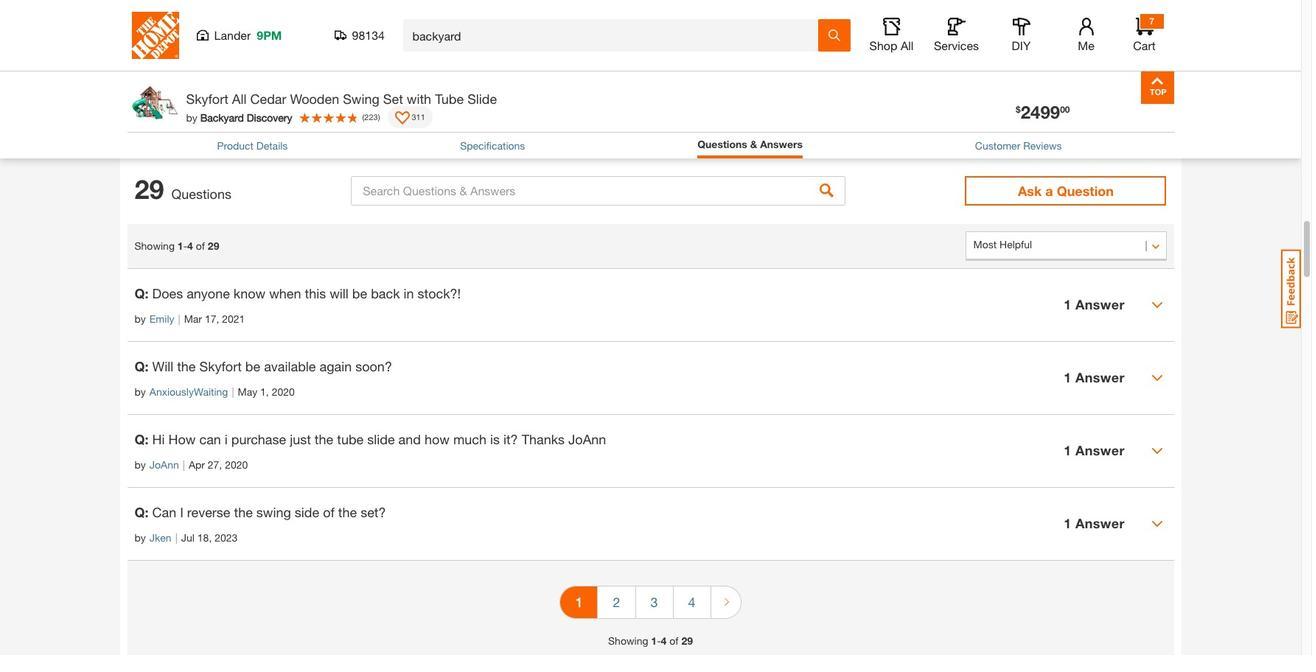 Task type: locate. For each thing, give the bounding box(es) containing it.
1 answer
[[1064, 296, 1125, 313], [1064, 369, 1125, 386], [1064, 442, 1125, 459], [1064, 515, 1125, 532]]

just
[[290, 431, 311, 447]]

1 horizontal spatial 2020
[[272, 385, 295, 398]]

does
[[152, 285, 183, 301]]

1 horizontal spatial and
[[398, 431, 421, 447]]

0 vertical spatial &
[[195, 103, 204, 119]]

by for will
[[135, 385, 146, 398]]

be
[[352, 285, 367, 301], [245, 358, 260, 374]]

5
[[916, 8, 922, 20]]

jken
[[150, 531, 172, 544]]

0 vertical spatial joann
[[568, 431, 606, 447]]

all right shop
[[901, 38, 914, 52]]

navigation containing 2
[[560, 576, 741, 633]]

can left we
[[159, 61, 175, 73]]

anxiouslywaiting
[[150, 385, 228, 398]]

2 horizontal spatial 4
[[688, 594, 696, 610]]

0 vertical spatial be
[[352, 285, 367, 301]]

| for anyone
[[178, 312, 180, 325]]

1 horizontal spatial can
[[199, 431, 221, 447]]

and up "lander"
[[206, 8, 223, 20]]

answers
[[208, 103, 263, 119], [760, 138, 803, 150]]

ask a question button
[[965, 176, 1167, 205]]

1 vertical spatial 2020
[[225, 458, 248, 471]]

by left anxiouslywaiting
[[135, 385, 146, 398]]

how inside questions element
[[168, 431, 196, 447]]

2 vertical spatial caret image
[[1151, 518, 1163, 530]]

0 vertical spatial all
[[901, 38, 914, 52]]

anyone
[[187, 285, 230, 301]]

and
[[206, 8, 223, 20], [398, 431, 421, 447]]

1 horizontal spatial -
[[657, 634, 661, 647]]

the home depot logo image
[[132, 12, 179, 59]]

1 answer from the top
[[1075, 296, 1125, 313]]

showing 1 - 4 of 29
[[135, 240, 219, 252], [608, 634, 693, 647]]

1 vertical spatial joann
[[150, 458, 179, 471]]

available
[[264, 358, 316, 374]]

answers for questions & answers
[[760, 138, 803, 150]]

1 vertical spatial showing
[[608, 634, 648, 647]]

navigation
[[560, 576, 741, 633]]

skyfort all cedar wooden swing set with tube slide
[[186, 91, 497, 107]]

- up anyone
[[183, 240, 187, 252]]

1 horizontal spatial all
[[901, 38, 914, 52]]

1 vertical spatial be
[[245, 358, 260, 374]]

can inside questions element
[[199, 431, 221, 447]]

0 vertical spatial can
[[159, 61, 175, 73]]

0 horizontal spatial of
[[196, 240, 205, 252]]

29 questions
[[135, 173, 231, 205]]

q: left can
[[135, 504, 149, 520]]

showing up "does"
[[135, 240, 175, 252]]

0 horizontal spatial -
[[183, 240, 187, 252]]

and left how
[[398, 431, 421, 447]]

0 horizontal spatial &
[[195, 103, 204, 119]]

skyfort inside questions element
[[199, 358, 242, 374]]

3 q: from the top
[[135, 431, 149, 447]]

311 button
[[387, 106, 433, 128]]

4 right 3
[[688, 594, 696, 610]]

certifications
[[142, 8, 203, 20]]

by joann | apr 27, 2020
[[135, 458, 248, 471]]

-
[[183, 240, 187, 252], [657, 634, 661, 647]]

2 q: from the top
[[135, 358, 149, 374]]

1 vertical spatial answers
[[760, 138, 803, 150]]

1 answer for slide
[[1064, 442, 1125, 459]]

4 link
[[673, 587, 710, 618]]

q: left hi
[[135, 431, 149, 447]]

( 223 )
[[362, 112, 380, 121]]

1 horizontal spatial of
[[323, 504, 335, 520]]

2020 right 27,
[[225, 458, 248, 471]]

compliant
[[431, 8, 478, 20]]

0 vertical spatial skyfort
[[186, 91, 228, 107]]

2 horizontal spatial of
[[670, 634, 679, 647]]

warranty right manufacturer
[[722, 8, 763, 20]]

0 vertical spatial 4
[[187, 240, 193, 252]]

of up anyone
[[196, 240, 205, 252]]

1 vertical spatial caret image
[[1151, 445, 1163, 457]]

$ 2499 00
[[1016, 102, 1070, 122]]

showing down 2 link
[[608, 634, 648, 647]]

our
[[234, 61, 250, 73]]

with
[[407, 91, 431, 107]]

0 vertical spatial showing 1 - 4 of 29
[[135, 240, 219, 252]]

2 answer from the top
[[1075, 369, 1125, 386]]

1 vertical spatial all
[[232, 91, 247, 107]]

discovery
[[247, 111, 292, 123]]

by left joann button
[[135, 458, 146, 471]]

all up by backyard discovery
[[232, 91, 247, 107]]

1 vertical spatial of
[[323, 504, 335, 520]]

4 1 answer from the top
[[1064, 515, 1125, 532]]

skyfort up the "backyard"
[[186, 91, 228, 107]]

showing 1 - 4 of 29 down 3 link
[[608, 634, 693, 647]]

17,
[[205, 312, 219, 325]]

the
[[177, 358, 196, 374], [315, 431, 333, 447], [234, 504, 253, 520], [338, 504, 357, 520]]

1 for will the skyfort be available again soon?
[[1064, 369, 1072, 386]]

q: for q: will the skyfort be available again soon?
[[135, 358, 149, 374]]

warranty
[[722, 8, 763, 20], [984, 8, 1026, 20]]

slide
[[467, 91, 497, 107]]

0 vertical spatial caret image
[[1151, 299, 1163, 311]]

the left "swing"
[[234, 504, 253, 520]]

29 inside questions & answers 29 questions
[[127, 126, 139, 139]]

by left jken button
[[135, 531, 146, 544]]

1 horizontal spatial be
[[352, 285, 367, 301]]

1 horizontal spatial &
[[750, 138, 757, 150]]

| for the
[[232, 385, 234, 398]]

0 horizontal spatial 2020
[[225, 458, 248, 471]]

0 vertical spatial how
[[135, 61, 156, 73]]

mar
[[184, 312, 202, 325]]

by left emily button
[[135, 312, 146, 325]]

0 horizontal spatial all
[[232, 91, 247, 107]]

0 horizontal spatial and
[[206, 8, 223, 20]]

29
[[127, 126, 139, 139], [135, 173, 164, 205], [208, 240, 219, 252], [681, 634, 693, 647]]

| left the mar at the top left of page
[[178, 312, 180, 325]]

0 vertical spatial and
[[206, 8, 223, 20]]

how right hi
[[168, 431, 196, 447]]

cart
[[1133, 38, 1156, 52]]

answers inside questions & answers 29 questions
[[208, 103, 263, 119]]

all inside shop all button
[[901, 38, 914, 52]]

1 1 answer from the top
[[1064, 296, 1125, 313]]

skyfort up by anxiouslywaiting | may 1, 2020 on the left of page
[[199, 358, 242, 374]]

1 horizontal spatial answers
[[760, 138, 803, 150]]

0 vertical spatial 2020
[[272, 385, 295, 398]]

| left "may"
[[232, 385, 234, 398]]

1 for does anyone know when this will be back in stock?!
[[1064, 296, 1072, 313]]

q: left will
[[135, 358, 149, 374]]

1 vertical spatial how
[[168, 431, 196, 447]]

warranty up diy
[[984, 8, 1026, 20]]

services
[[934, 38, 979, 52]]

27,
[[208, 458, 222, 471]]

4 up anyone
[[187, 240, 193, 252]]

2020 for purchase
[[225, 458, 248, 471]]

of
[[196, 240, 205, 252], [323, 504, 335, 520], [670, 634, 679, 647]]

it?
[[503, 431, 518, 447]]

reviews
[[1023, 139, 1062, 152]]

stock?!
[[418, 285, 461, 301]]

1 vertical spatial 4
[[688, 594, 696, 610]]

1,
[[260, 385, 269, 398]]

0 vertical spatial showing
[[135, 240, 175, 252]]

of inside questions element
[[323, 504, 335, 520]]

2 caret image from the top
[[1151, 445, 1163, 457]]

by for can
[[135, 531, 146, 544]]

q: does anyone know when this will be back in stock?!
[[135, 285, 461, 301]]

4 answer from the top
[[1075, 515, 1125, 532]]

showing 1 - 4 of 29 up "does"
[[135, 240, 219, 252]]

2
[[613, 594, 620, 610]]

product
[[252, 61, 288, 73]]

answer for slide
[[1075, 442, 1125, 459]]

1 vertical spatial &
[[750, 138, 757, 150]]

1 vertical spatial and
[[398, 431, 421, 447]]

questions element
[[127, 268, 1174, 561]]

00
[[1060, 104, 1070, 115]]

4 inside navigation
[[688, 594, 696, 610]]

question
[[1057, 183, 1114, 199]]

answers for questions & answers 29 questions
[[208, 103, 263, 119]]

joann down hi
[[150, 458, 179, 471]]

&
[[195, 103, 204, 119], [750, 138, 757, 150]]

customer
[[975, 139, 1020, 152]]

cedar
[[250, 91, 286, 107]]

2023
[[215, 531, 238, 544]]

of down '4' link
[[670, 634, 679, 647]]

311
[[412, 112, 425, 121]]

2 vertical spatial of
[[670, 634, 679, 647]]

0 horizontal spatial can
[[159, 61, 175, 73]]

9pm
[[257, 28, 282, 42]]

questions & answers button
[[697, 136, 803, 155], [697, 136, 803, 152]]

joann right thanks
[[568, 431, 606, 447]]

1 q: from the top
[[135, 285, 149, 301]]

lander 9pm
[[214, 28, 282, 42]]

q: left "does"
[[135, 285, 149, 301]]

questions
[[127, 103, 191, 119], [142, 126, 188, 139], [697, 138, 747, 150], [171, 186, 231, 202]]

showing
[[135, 240, 175, 252], [608, 634, 648, 647]]

1 horizontal spatial warranty
[[984, 8, 1026, 20]]

4 down 3 link
[[661, 634, 667, 647]]

backyard
[[200, 111, 244, 123]]

98134
[[352, 28, 385, 42]]

0 horizontal spatial answers
[[208, 103, 263, 119]]

1 horizontal spatial showing
[[608, 634, 648, 647]]

of right side
[[323, 504, 335, 520]]

all for shop
[[901, 38, 914, 52]]

be right will
[[352, 285, 367, 301]]

|
[[178, 312, 180, 325], [232, 385, 234, 398], [183, 458, 185, 471], [175, 531, 177, 544]]

joann button
[[150, 457, 179, 472]]

4 q: from the top
[[135, 504, 149, 520]]

0 horizontal spatial how
[[135, 61, 156, 73]]

2499
[[1021, 102, 1060, 122]]

tube
[[435, 91, 464, 107]]

be up "may"
[[245, 358, 260, 374]]

questions & answers
[[697, 138, 803, 150]]

What can we help you find today? search field
[[412, 20, 817, 51]]

1 horizontal spatial how
[[168, 431, 196, 447]]

0 horizontal spatial 4
[[187, 240, 193, 252]]

1 vertical spatial showing 1 - 4 of 29
[[608, 634, 693, 647]]

& inside questions & answers 29 questions
[[195, 103, 204, 119]]

emily
[[150, 312, 174, 325]]

2 vertical spatial 4
[[661, 634, 667, 647]]

2020
[[272, 385, 295, 398], [225, 458, 248, 471]]

how
[[135, 61, 156, 73], [168, 431, 196, 447]]

3 1 answer from the top
[[1064, 442, 1125, 459]]

1 answer for set?
[[1064, 515, 1125, 532]]

caret image
[[1151, 299, 1163, 311], [1151, 445, 1163, 457], [1151, 518, 1163, 530]]

0 vertical spatial answers
[[208, 103, 263, 119]]

0 horizontal spatial showing
[[135, 240, 175, 252]]

the right just
[[315, 431, 333, 447]]

how down 'the home depot logo'
[[135, 61, 156, 73]]

cart 7
[[1133, 15, 1156, 52]]

1 caret image from the top
[[1151, 299, 1163, 311]]

by for hi
[[135, 458, 146, 471]]

me
[[1078, 38, 1095, 52]]

can
[[152, 504, 176, 520]]

0 horizontal spatial warranty
[[722, 8, 763, 20]]

manufacturer
[[658, 8, 719, 20]]

product image image
[[131, 78, 179, 126]]

1 vertical spatial can
[[199, 431, 221, 447]]

| left jul
[[175, 531, 177, 544]]

can left i
[[199, 431, 221, 447]]

swing
[[256, 504, 291, 520]]

- down 3 link
[[657, 634, 661, 647]]

1 vertical spatial skyfort
[[199, 358, 242, 374]]

how
[[425, 431, 450, 447]]

2020 right 1,
[[272, 385, 295, 398]]

3 answer from the top
[[1075, 442, 1125, 459]]

| left the apr
[[183, 458, 185, 471]]



Task type: vqa. For each thing, say whether or not it's contained in the screenshot.
of in the questions element
yes



Task type: describe. For each thing, give the bounding box(es) containing it.
q: for q: hi how can i purchase just the tube slide and how much is it? thanks joann
[[135, 431, 149, 447]]

anxiouslywaiting button
[[150, 384, 228, 399]]

2021
[[222, 312, 245, 325]]

details
[[256, 139, 288, 152]]

| for how
[[183, 458, 185, 471]]

caret image
[[1151, 372, 1163, 384]]

0 horizontal spatial showing 1 - 4 of 29
[[135, 240, 219, 252]]

223
[[364, 112, 378, 121]]

reverse
[[187, 504, 230, 520]]

2 1 answer from the top
[[1064, 369, 1125, 386]]

| for i
[[175, 531, 177, 544]]

answer for set?
[[1075, 515, 1125, 532]]

by for does
[[135, 312, 146, 325]]

3 caret image from the top
[[1151, 518, 1163, 530]]

customer reviews
[[975, 139, 1062, 152]]

display image
[[395, 111, 410, 126]]

2020 for available
[[272, 385, 295, 398]]

diy button
[[998, 18, 1045, 53]]

questions inside 29 questions
[[171, 186, 231, 202]]

(
[[362, 112, 364, 121]]

top button
[[1141, 71, 1174, 104]]

slide
[[367, 431, 395, 447]]

jul
[[181, 531, 195, 544]]

the right will
[[177, 358, 196, 374]]

caret image for and
[[1151, 445, 1163, 457]]

feedback.
[[390, 61, 435, 73]]

q: can i reverse the swing side of the set?
[[135, 504, 386, 520]]

0 vertical spatial of
[[196, 240, 205, 252]]

)
[[378, 112, 380, 121]]

by jken | jul 18, 2023
[[135, 531, 238, 544]]

the left set?
[[338, 504, 357, 520]]

set?
[[361, 504, 386, 520]]

again
[[320, 358, 352, 374]]

i
[[225, 431, 228, 447]]

1 vertical spatial -
[[657, 634, 661, 647]]

product
[[217, 139, 254, 152]]

shop
[[870, 38, 898, 52]]

& for questions & answers
[[750, 138, 757, 150]]

year
[[925, 8, 945, 20]]

product details
[[217, 139, 288, 152]]

and inside questions element
[[398, 431, 421, 447]]

in
[[404, 285, 414, 301]]

2 warranty from the left
[[984, 8, 1026, 20]]

3 link
[[636, 587, 673, 618]]

by anxiouslywaiting | may 1, 2020
[[135, 385, 295, 398]]

this
[[305, 285, 326, 301]]

limited
[[947, 8, 982, 20]]

18,
[[197, 531, 212, 544]]

q: will the skyfort be available again soon?
[[135, 358, 392, 374]]

soon?
[[355, 358, 392, 374]]

q: hi how can i purchase just the tube slide and how much is it? thanks joann
[[135, 431, 606, 447]]

& for questions & answers 29 questions
[[195, 103, 204, 119]]

1 warranty from the left
[[722, 8, 763, 20]]

when
[[269, 285, 301, 301]]

hi
[[152, 431, 165, 447]]

is
[[490, 431, 500, 447]]

by backyard discovery
[[186, 111, 292, 123]]

answer for in
[[1075, 296, 1125, 313]]

side
[[295, 504, 319, 520]]

feedback link image
[[1281, 249, 1301, 329]]

may
[[238, 385, 257, 398]]

specifications
[[460, 139, 525, 152]]

ask
[[1018, 183, 1042, 199]]

how can we improve our product information? provide feedback.
[[135, 61, 435, 73]]

1 for hi how can i purchase just the tube slide and how much is it? thanks joann
[[1064, 442, 1072, 459]]

3
[[651, 594, 658, 610]]

set
[[383, 91, 403, 107]]

astm compliant
[[400, 8, 478, 20]]

0 horizontal spatial be
[[245, 358, 260, 374]]

1 horizontal spatial 4
[[661, 634, 667, 647]]

2 link
[[598, 587, 635, 618]]

0 horizontal spatial joann
[[150, 458, 179, 471]]

certifications and listings
[[142, 8, 261, 20]]

diy
[[1012, 38, 1031, 52]]

services button
[[933, 18, 980, 53]]

by left the "backyard"
[[186, 111, 197, 123]]

Search Questions & Answers text field
[[351, 176, 846, 205]]

information?
[[291, 61, 349, 73]]

q: for q: does anyone know when this will be back in stock?!
[[135, 285, 149, 301]]

wooden
[[290, 91, 339, 107]]

much
[[453, 431, 487, 447]]

how can we improve our product information? provide feedback. link
[[135, 61, 435, 73]]

jken button
[[150, 530, 172, 545]]

listings
[[226, 8, 261, 20]]

shop all
[[870, 38, 914, 52]]

1 answer for in
[[1064, 296, 1125, 313]]

5 year limited warranty
[[916, 8, 1026, 20]]

will
[[330, 285, 349, 301]]

lander
[[214, 28, 251, 42]]

purchase
[[231, 431, 286, 447]]

caret image for stock?!
[[1151, 299, 1163, 311]]

all for skyfort
[[232, 91, 247, 107]]

improve
[[195, 61, 232, 73]]

back
[[371, 285, 400, 301]]

1 horizontal spatial joann
[[568, 431, 606, 447]]

1 for can i reverse the swing side of the set?
[[1064, 515, 1072, 532]]

manufacturer warranty
[[658, 8, 763, 20]]

q: for q: can i reverse the swing side of the set?
[[135, 504, 149, 520]]

i
[[180, 504, 183, 520]]

provide
[[352, 61, 387, 73]]

we
[[178, 61, 192, 73]]

by emily | mar 17, 2021
[[135, 312, 245, 325]]

0 vertical spatial -
[[183, 240, 187, 252]]

me button
[[1063, 18, 1110, 53]]

will
[[152, 358, 173, 374]]

$
[[1016, 104, 1021, 115]]

questions & answers 29 questions
[[127, 103, 263, 139]]

a
[[1046, 183, 1053, 199]]

tube
[[337, 431, 364, 447]]

1 horizontal spatial showing 1 - 4 of 29
[[608, 634, 693, 647]]

7
[[1149, 15, 1154, 27]]



